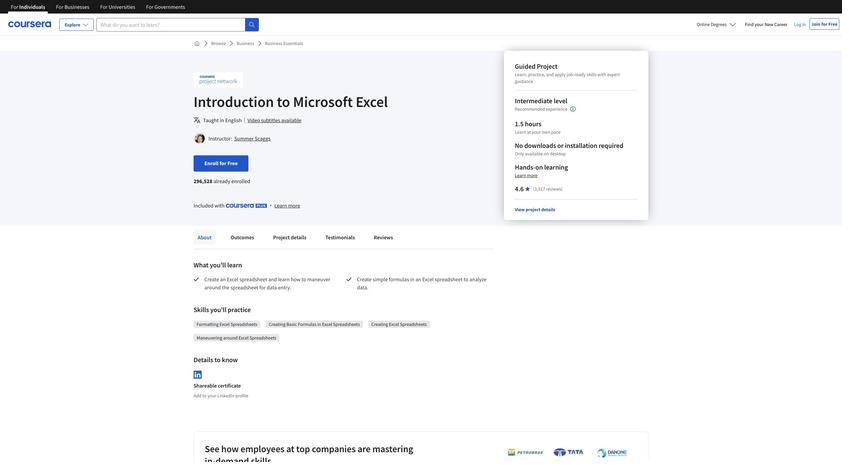 Task type: vqa. For each thing, say whether or not it's contained in the screenshot.
Positive
no



Task type: describe. For each thing, give the bounding box(es) containing it.
formulas
[[389, 276, 409, 283]]

see
[[205, 443, 219, 455]]

business for business essentials
[[265, 40, 282, 46]]

reviews link
[[370, 230, 397, 245]]

governments
[[155, 3, 185, 10]]

creating for creating basic formulas in excel spreadsheets
[[269, 321, 286, 327]]

for for enroll
[[220, 160, 226, 167]]

outcomes
[[231, 234, 254, 241]]

companies
[[312, 443, 356, 455]]

subtitles
[[261, 117, 280, 124]]

desktop
[[550, 151, 566, 157]]

0 vertical spatial your
[[755, 21, 764, 27]]

business link
[[234, 37, 257, 49]]

coursera plus image
[[226, 204, 267, 208]]

4.6
[[515, 184, 524, 193]]

employees
[[241, 443, 284, 455]]

maneuver
[[307, 276, 330, 283]]

job-
[[567, 71, 575, 78]]

explore
[[65, 22, 80, 28]]

more inside hands-on learning learn more
[[527, 172, 538, 178]]

demand
[[216, 455, 249, 462]]

information about difficulty level pre-requisites. image
[[570, 106, 576, 112]]

microsoft
[[293, 92, 353, 111]]

linkedin
[[217, 393, 235, 399]]

apply
[[555, 71, 566, 78]]

learn inside '1.5 hours learn at your own pace'
[[515, 129, 526, 135]]

for governments
[[146, 3, 185, 10]]

entry.
[[278, 284, 291, 291]]

and for an
[[268, 276, 277, 283]]

testimonials link
[[321, 230, 359, 245]]

(3,917
[[533, 186, 545, 192]]

creating basic formulas in excel spreadsheets link
[[269, 321, 360, 328]]

see how employees at top companies are mastering in-demand skills
[[205, 443, 413, 462]]

in-
[[205, 455, 216, 462]]

log
[[794, 21, 801, 27]]

no downloads or installation required only available on desktop
[[515, 141, 623, 157]]

spreadsheet right the
[[230, 284, 258, 291]]

video
[[247, 117, 260, 124]]

view project details link
[[515, 206, 555, 213]]

summer scaggs image
[[195, 133, 205, 144]]

downloads
[[524, 141, 556, 150]]

excel inside 'create simple formulas in an excel spreadsheet to analyze data.'
[[422, 276, 434, 283]]

guided project learn, practice, and apply job-ready skills with expert guidance
[[515, 62, 620, 84]]

in for creating basic formulas in excel spreadsheets
[[317, 321, 321, 327]]

guided
[[515, 62, 536, 70]]

shareable certificate
[[194, 382, 241, 389]]

1.5
[[515, 119, 524, 128]]

0 horizontal spatial learn
[[227, 261, 242, 269]]

•
[[270, 202, 272, 209]]

know
[[222, 355, 238, 364]]

on inside no downloads or installation required only available on desktop
[[544, 151, 549, 157]]

0 horizontal spatial in
[[220, 117, 224, 124]]

you'll for what
[[210, 261, 226, 269]]

included
[[194, 202, 214, 209]]

creating basic formulas in excel spreadsheets
[[269, 321, 360, 327]]

more inside '• learn more'
[[288, 202, 300, 209]]

0 horizontal spatial your
[[207, 393, 216, 399]]

296,528 already enrolled
[[194, 178, 250, 184]]

for for universities
[[100, 3, 108, 10]]

free for join for free
[[829, 21, 838, 27]]

scaggs
[[255, 135, 271, 142]]

coursera project network image
[[194, 72, 243, 88]]

for for governments
[[146, 3, 153, 10]]

home image
[[194, 41, 200, 46]]

mastering
[[372, 443, 413, 455]]

top
[[296, 443, 310, 455]]

for universities
[[100, 3, 135, 10]]

creating for creating excel spreadsheets
[[371, 321, 388, 327]]

join for free link
[[810, 18, 839, 30]]

formatting excel spreadsheets
[[197, 321, 257, 327]]

to for add to your linkedin profile
[[202, 393, 207, 399]]

create an excel spreadsheet and learn how to maneuver around the spreadsheet for data entry.
[[204, 276, 331, 291]]

testimonials
[[325, 234, 355, 241]]

banner navigation
[[5, 0, 190, 14]]

learn inside '• learn more'
[[274, 202, 287, 209]]

practice,
[[528, 71, 545, 78]]

details to know
[[194, 355, 238, 364]]

already
[[213, 178, 230, 184]]

create for around
[[204, 276, 219, 283]]

1 vertical spatial details
[[291, 234, 306, 241]]

browse link
[[209, 37, 229, 49]]

taught in english
[[203, 117, 242, 124]]

hours
[[525, 119, 541, 128]]

essentials
[[283, 40, 303, 46]]

enrolled
[[231, 178, 250, 184]]

online
[[697, 21, 710, 27]]

find your new career link
[[742, 20, 791, 29]]

hands-
[[515, 163, 536, 171]]

video subtitles available
[[247, 117, 301, 124]]

project details link
[[269, 230, 311, 245]]

level
[[554, 96, 567, 105]]

data
[[267, 284, 277, 291]]

experience
[[546, 106, 568, 112]]

enroll
[[204, 160, 219, 167]]

learn,
[[515, 71, 527, 78]]

add to your linkedin profile
[[194, 393, 248, 399]]

learn inside hands-on learning learn more
[[515, 172, 526, 178]]

enroll for free button
[[194, 155, 249, 172]]

for for join
[[821, 21, 828, 27]]

how inside create an excel spreadsheet and learn how to maneuver around the spreadsheet for data entry.
[[291, 276, 301, 283]]

creating excel spreadsheets link
[[371, 321, 427, 328]]

spreadsheet up data
[[239, 276, 267, 283]]

1 horizontal spatial around
[[223, 335, 238, 341]]

formatting excel spreadsheets link
[[197, 321, 257, 328]]

• learn more
[[270, 202, 300, 209]]

how inside see how employees at top companies are mastering in-demand skills
[[221, 443, 239, 455]]

view
[[515, 206, 525, 213]]

enroll for free
[[204, 160, 238, 167]]

shareable
[[194, 382, 217, 389]]

at for top
[[286, 443, 294, 455]]

join for free
[[811, 21, 838, 27]]

creating excel spreadsheets
[[371, 321, 427, 327]]

universities
[[109, 3, 135, 10]]



Task type: locate. For each thing, give the bounding box(es) containing it.
1 an from the left
[[220, 276, 226, 283]]

learn more link down hands- at the right of the page
[[515, 172, 538, 178]]

spreadsheet
[[239, 276, 267, 283], [435, 276, 463, 283], [230, 284, 258, 291]]

an inside 'create simple formulas in an excel spreadsheet to analyze data.'
[[416, 276, 421, 283]]

What do you want to learn? text field
[[96, 18, 245, 31]]

reviews)
[[546, 186, 563, 192]]

0 vertical spatial learn
[[515, 129, 526, 135]]

0 vertical spatial you'll
[[210, 261, 226, 269]]

available down introduction to microsoft excel
[[281, 117, 301, 124]]

required
[[599, 141, 623, 150]]

1 horizontal spatial learn
[[278, 276, 290, 283]]

1 horizontal spatial free
[[829, 21, 838, 27]]

2 business from the left
[[265, 40, 282, 46]]

with right included
[[215, 202, 225, 209]]

project down '• learn more'
[[273, 234, 290, 241]]

1 vertical spatial project
[[273, 234, 290, 241]]

recommended
[[515, 106, 545, 112]]

your inside '1.5 hours learn at your own pace'
[[532, 129, 541, 135]]

0 vertical spatial in
[[220, 117, 224, 124]]

skills right demand
[[251, 455, 271, 462]]

pace
[[551, 129, 561, 135]]

0 vertical spatial and
[[546, 71, 554, 78]]

business essentials
[[265, 40, 303, 46]]

to left 'maneuver'
[[302, 276, 306, 283]]

skills you'll practice
[[194, 305, 251, 314]]

on left learning
[[536, 163, 543, 171]]

0 horizontal spatial with
[[215, 202, 225, 209]]

1 horizontal spatial at
[[527, 129, 531, 135]]

1 vertical spatial learn more link
[[274, 201, 300, 210]]

0 vertical spatial on
[[544, 151, 549, 157]]

for for individuals
[[11, 3, 18, 10]]

at inside see how employees at top companies are mastering in-demand skills
[[286, 443, 294, 455]]

data.
[[357, 284, 368, 291]]

available inside button
[[281, 117, 301, 124]]

around left the
[[204, 284, 221, 291]]

1 vertical spatial in
[[410, 276, 414, 283]]

log in link
[[791, 20, 810, 28]]

how right see
[[221, 443, 239, 455]]

1 vertical spatial around
[[223, 335, 238, 341]]

1 horizontal spatial business
[[265, 40, 282, 46]]

about link
[[194, 230, 216, 245]]

for left governments
[[146, 3, 153, 10]]

excel
[[356, 92, 388, 111], [227, 276, 238, 283], [422, 276, 434, 283], [220, 321, 230, 327], [322, 321, 332, 327], [389, 321, 399, 327], [239, 335, 249, 341]]

more
[[527, 172, 538, 178], [288, 202, 300, 209]]

hands-on learning learn more
[[515, 163, 568, 178]]

or
[[557, 141, 564, 150]]

0 horizontal spatial around
[[204, 284, 221, 291]]

0 horizontal spatial an
[[220, 276, 226, 283]]

1 horizontal spatial create
[[357, 276, 372, 283]]

to left analyze
[[464, 276, 468, 283]]

1 horizontal spatial creating
[[371, 321, 388, 327]]

0 horizontal spatial on
[[536, 163, 543, 171]]

1 creating from the left
[[269, 321, 286, 327]]

what
[[194, 261, 209, 269]]

2 for from the left
[[56, 3, 63, 10]]

expert
[[607, 71, 620, 78]]

1 vertical spatial for
[[220, 160, 226, 167]]

skills
[[194, 305, 209, 314]]

only
[[515, 151, 524, 157]]

skills right ready
[[587, 71, 597, 78]]

for businesses
[[56, 3, 89, 10]]

on inside hands-on learning learn more
[[536, 163, 543, 171]]

reviews
[[374, 234, 393, 241]]

0 horizontal spatial and
[[268, 276, 277, 283]]

add
[[194, 393, 201, 399]]

2 vertical spatial for
[[259, 284, 266, 291]]

summer scaggs link
[[234, 135, 271, 142]]

0 horizontal spatial available
[[281, 117, 301, 124]]

1 vertical spatial skills
[[251, 455, 271, 462]]

in for create simple formulas in an excel spreadsheet to analyze data.
[[410, 276, 414, 283]]

0 horizontal spatial free
[[227, 160, 238, 167]]

to inside 'create simple formulas in an excel spreadsheet to analyze data.'
[[464, 276, 468, 283]]

intermediate level
[[515, 96, 567, 105]]

0 vertical spatial available
[[281, 117, 301, 124]]

for left universities
[[100, 3, 108, 10]]

coursera image
[[8, 19, 51, 30]]

the
[[222, 284, 229, 291]]

an right formulas
[[416, 276, 421, 283]]

0 vertical spatial for
[[821, 21, 828, 27]]

and inside the guided project learn, practice, and apply job-ready skills with expert guidance
[[546, 71, 554, 78]]

2 vertical spatial your
[[207, 393, 216, 399]]

1 vertical spatial how
[[221, 443, 239, 455]]

1 horizontal spatial details
[[541, 206, 555, 213]]

at for your
[[527, 129, 531, 135]]

1 vertical spatial more
[[288, 202, 300, 209]]

business essentials link
[[262, 37, 306, 49]]

basic
[[286, 321, 297, 327]]

learn more link right •
[[274, 201, 300, 210]]

to up 'video subtitles available' button
[[277, 92, 290, 111]]

explore button
[[59, 19, 94, 31]]

learn
[[515, 129, 526, 135], [515, 172, 526, 178], [274, 202, 287, 209]]

in
[[802, 21, 806, 27]]

0 horizontal spatial create
[[204, 276, 219, 283]]

free inside button
[[227, 160, 238, 167]]

join
[[811, 21, 821, 27]]

for for businesses
[[56, 3, 63, 10]]

for
[[11, 3, 18, 10], [56, 3, 63, 10], [100, 3, 108, 10], [146, 3, 153, 10]]

and inside create an excel spreadsheet and learn how to maneuver around the spreadsheet for data entry.
[[268, 276, 277, 283]]

at inside '1.5 hours learn at your own pace'
[[527, 129, 531, 135]]

analyze
[[470, 276, 487, 283]]

free right "join"
[[829, 21, 838, 27]]

0 vertical spatial around
[[204, 284, 221, 291]]

at
[[527, 129, 531, 135], [286, 443, 294, 455]]

0 vertical spatial details
[[541, 206, 555, 213]]

certificate
[[218, 382, 241, 389]]

an up the
[[220, 276, 226, 283]]

1 vertical spatial learn
[[278, 276, 290, 283]]

1 for from the left
[[11, 3, 18, 10]]

to for introduction to microsoft excel
[[277, 92, 290, 111]]

1 horizontal spatial in
[[317, 321, 321, 327]]

learn inside create an excel spreadsheet and learn how to maneuver around the spreadsheet for data entry.
[[278, 276, 290, 283]]

available inside no downloads or installation required only available on desktop
[[525, 151, 543, 157]]

for individuals
[[11, 3, 45, 10]]

2 vertical spatial learn
[[274, 202, 287, 209]]

more down hands- at the right of the page
[[527, 172, 538, 178]]

for right enroll
[[220, 160, 226, 167]]

at down hours at top right
[[527, 129, 531, 135]]

guidance
[[515, 78, 533, 84]]

create inside 'create simple formulas in an excel spreadsheet to analyze data.'
[[357, 276, 372, 283]]

skills
[[587, 71, 597, 78], [251, 455, 271, 462]]

spreadsheets
[[231, 321, 257, 327], [333, 321, 360, 327], [400, 321, 427, 327], [250, 335, 276, 341]]

(3,917 reviews)
[[533, 186, 563, 192]]

2 horizontal spatial for
[[821, 21, 828, 27]]

you'll
[[210, 261, 226, 269], [210, 305, 226, 314]]

for inside create an excel spreadsheet and learn how to maneuver around the spreadsheet for data entry.
[[259, 284, 266, 291]]

1 vertical spatial and
[[268, 276, 277, 283]]

3 for from the left
[[100, 3, 108, 10]]

2 horizontal spatial your
[[755, 21, 764, 27]]

for inside button
[[220, 160, 226, 167]]

your down shareable certificate
[[207, 393, 216, 399]]

project
[[526, 206, 540, 213]]

0 vertical spatial free
[[829, 21, 838, 27]]

skills inside see how employees at top companies are mastering in-demand skills
[[251, 455, 271, 462]]

recommended experience
[[515, 106, 568, 112]]

introduction
[[194, 92, 274, 111]]

to left know on the left
[[215, 355, 221, 364]]

to inside create an excel spreadsheet and learn how to maneuver around the spreadsheet for data entry.
[[302, 276, 306, 283]]

log in
[[794, 21, 806, 27]]

create down what you'll learn
[[204, 276, 219, 283]]

an inside create an excel spreadsheet and learn how to maneuver around the spreadsheet for data entry.
[[220, 276, 226, 283]]

1 vertical spatial free
[[227, 160, 238, 167]]

0 vertical spatial skills
[[587, 71, 597, 78]]

create for data.
[[357, 276, 372, 283]]

skills inside the guided project learn, practice, and apply job-ready skills with expert guidance
[[587, 71, 597, 78]]

instructor: summer scaggs
[[209, 135, 271, 142]]

your right find
[[755, 21, 764, 27]]

included with
[[194, 202, 226, 209]]

0 horizontal spatial business
[[237, 40, 254, 46]]

career
[[774, 21, 788, 27]]

1 vertical spatial learn
[[515, 172, 526, 178]]

simple
[[373, 276, 388, 283]]

1 horizontal spatial more
[[527, 172, 538, 178]]

for right "join"
[[821, 21, 828, 27]]

intermediate
[[515, 96, 552, 105]]

1 vertical spatial you'll
[[210, 305, 226, 314]]

free for enroll for free
[[227, 160, 238, 167]]

0 vertical spatial more
[[527, 172, 538, 178]]

2 create from the left
[[357, 276, 372, 283]]

formulas
[[298, 321, 316, 327]]

spreadsheet left analyze
[[435, 276, 463, 283]]

1 horizontal spatial on
[[544, 151, 549, 157]]

in inside 'create simple formulas in an excel spreadsheet to analyze data.'
[[410, 276, 414, 283]]

0 vertical spatial how
[[291, 276, 301, 283]]

1 vertical spatial available
[[525, 151, 543, 157]]

summer
[[234, 135, 254, 142]]

around
[[204, 284, 221, 291], [223, 335, 238, 341]]

what you'll learn
[[194, 261, 242, 269]]

1 horizontal spatial how
[[291, 276, 301, 283]]

you'll right skills on the bottom
[[210, 305, 226, 314]]

1 vertical spatial on
[[536, 163, 543, 171]]

1 horizontal spatial an
[[416, 276, 421, 283]]

learn right •
[[274, 202, 287, 209]]

are
[[358, 443, 371, 455]]

2 an from the left
[[416, 276, 421, 283]]

on down downloads
[[544, 151, 549, 157]]

learn up the
[[227, 261, 242, 269]]

for left businesses
[[56, 3, 63, 10]]

2 vertical spatial in
[[317, 321, 321, 327]]

0 horizontal spatial for
[[220, 160, 226, 167]]

find
[[745, 21, 754, 27]]

learn more link for on
[[515, 172, 538, 178]]

learn up the "entry."
[[278, 276, 290, 283]]

0 horizontal spatial project
[[273, 234, 290, 241]]

for
[[821, 21, 828, 27], [220, 160, 226, 167], [259, 284, 266, 291]]

None search field
[[96, 18, 259, 31]]

to right add
[[202, 393, 207, 399]]

project
[[537, 62, 558, 70], [273, 234, 290, 241]]

in
[[220, 117, 224, 124], [410, 276, 414, 283], [317, 321, 321, 327]]

1 vertical spatial your
[[532, 129, 541, 135]]

1 horizontal spatial skills
[[587, 71, 597, 78]]

0 vertical spatial learn more link
[[515, 172, 538, 178]]

and
[[546, 71, 554, 78], [268, 276, 277, 283]]

details
[[541, 206, 555, 213], [291, 234, 306, 241]]

free up enrolled
[[227, 160, 238, 167]]

with inside the guided project learn, practice, and apply job-ready skills with expert guidance
[[598, 71, 606, 78]]

1 horizontal spatial with
[[598, 71, 606, 78]]

and up data
[[268, 276, 277, 283]]

online degrees button
[[691, 17, 742, 32]]

you'll for skills
[[210, 305, 226, 314]]

learn down hands- at the right of the page
[[515, 172, 526, 178]]

find your new career
[[745, 21, 788, 27]]

for left individuals
[[11, 3, 18, 10]]

1 horizontal spatial learn more link
[[515, 172, 538, 178]]

to for details to know
[[215, 355, 221, 364]]

around inside create an excel spreadsheet and learn how to maneuver around the spreadsheet for data entry.
[[204, 284, 221, 291]]

0 horizontal spatial learn more link
[[274, 201, 300, 210]]

with left expert
[[598, 71, 606, 78]]

1 horizontal spatial your
[[532, 129, 541, 135]]

0 horizontal spatial more
[[288, 202, 300, 209]]

1 vertical spatial at
[[286, 443, 294, 455]]

new
[[765, 21, 774, 27]]

spreadsheet inside 'create simple formulas in an excel spreadsheet to analyze data.'
[[435, 276, 463, 283]]

individuals
[[19, 3, 45, 10]]

0 vertical spatial project
[[537, 62, 558, 70]]

0 vertical spatial learn
[[227, 261, 242, 269]]

and left apply on the right
[[546, 71, 554, 78]]

project details
[[273, 234, 306, 241]]

0 horizontal spatial creating
[[269, 321, 286, 327]]

learn more link for learn
[[274, 201, 300, 210]]

4 for from the left
[[146, 3, 153, 10]]

business right "browse"
[[237, 40, 254, 46]]

2 horizontal spatial in
[[410, 276, 414, 283]]

0 vertical spatial at
[[527, 129, 531, 135]]

create inside create an excel spreadsheet and learn how to maneuver around the spreadsheet for data entry.
[[204, 276, 219, 283]]

learn down '1.5'
[[515, 129, 526, 135]]

0 horizontal spatial at
[[286, 443, 294, 455]]

around down formatting excel spreadsheets link
[[223, 335, 238, 341]]

for left data
[[259, 284, 266, 291]]

0 horizontal spatial details
[[291, 234, 306, 241]]

at left top
[[286, 443, 294, 455]]

project up practice,
[[537, 62, 558, 70]]

more right •
[[288, 202, 300, 209]]

creating
[[269, 321, 286, 327], [371, 321, 388, 327]]

0 vertical spatial with
[[598, 71, 606, 78]]

your down hours at top right
[[532, 129, 541, 135]]

and for project
[[546, 71, 554, 78]]

create
[[204, 276, 219, 283], [357, 276, 372, 283]]

project inside the guided project learn, practice, and apply job-ready skills with expert guidance
[[537, 62, 558, 70]]

1 create from the left
[[204, 276, 219, 283]]

available down downloads
[[525, 151, 543, 157]]

coursera enterprise logos image
[[498, 448, 633, 462]]

business left essentials
[[265, 40, 282, 46]]

1 business from the left
[[237, 40, 254, 46]]

excel inside create an excel spreadsheet and learn how to maneuver around the spreadsheet for data entry.
[[227, 276, 238, 283]]

profile
[[235, 393, 248, 399]]

2 creating from the left
[[371, 321, 388, 327]]

english
[[225, 117, 242, 124]]

1 horizontal spatial and
[[546, 71, 554, 78]]

online degrees
[[697, 21, 727, 27]]

0 horizontal spatial how
[[221, 443, 239, 455]]

1 horizontal spatial project
[[537, 62, 558, 70]]

maneuvering around excel spreadsheets link
[[197, 334, 276, 341]]

1 vertical spatial with
[[215, 202, 225, 209]]

about
[[198, 234, 212, 241]]

1 horizontal spatial for
[[259, 284, 266, 291]]

video subtitles available button
[[247, 116, 301, 124]]

how up the "entry."
[[291, 276, 301, 283]]

you'll right what
[[210, 261, 226, 269]]

0 horizontal spatial skills
[[251, 455, 271, 462]]

1 horizontal spatial available
[[525, 151, 543, 157]]

create up data.
[[357, 276, 372, 283]]

business for business
[[237, 40, 254, 46]]



